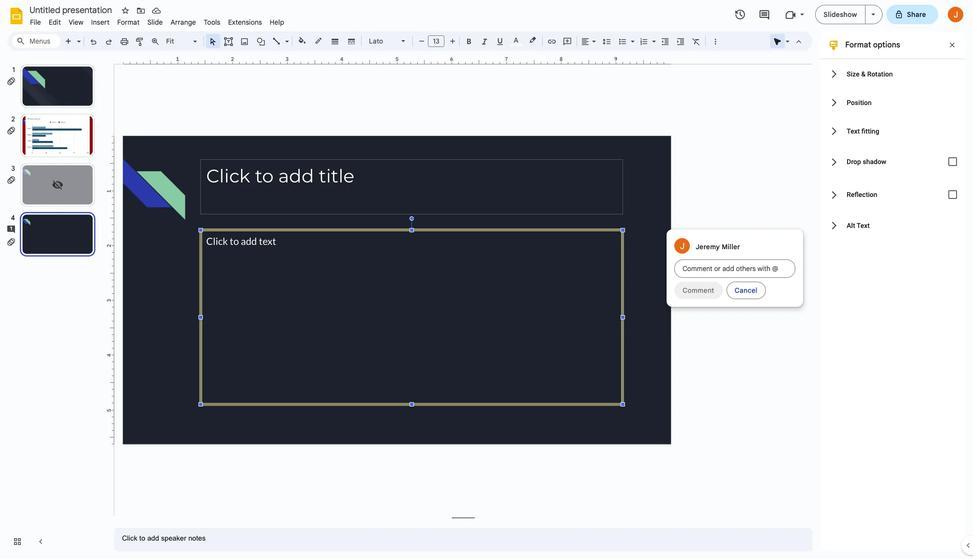 Task type: vqa. For each thing, say whether or not it's contained in the screenshot.
on to the right
no



Task type: locate. For each thing, give the bounding box(es) containing it.
list containing jeremy miller
[[667, 230, 804, 307]]

format menu item
[[113, 16, 144, 28]]

1 horizontal spatial format
[[846, 40, 872, 50]]

list
[[667, 230, 804, 307]]

jeremy
[[696, 243, 721, 251]]

border color: transparent image
[[313, 34, 324, 47]]

Toggle reflection checkbox
[[944, 185, 963, 204]]

options
[[874, 40, 901, 50]]

0 vertical spatial text
[[847, 127, 861, 135]]

Toggle shadow checkbox
[[944, 152, 963, 172]]

0 horizontal spatial format
[[117, 18, 140, 27]]

share button
[[887, 5, 939, 24]]

text color image
[[511, 34, 522, 46]]

format inside "menu item"
[[117, 18, 140, 27]]

size & rotation
[[847, 70, 894, 78]]

position tab
[[821, 88, 966, 117]]

text right alt in the right of the page
[[857, 222, 871, 229]]

new slide with layout image
[[75, 35, 81, 38]]

format down star "option"
[[117, 18, 140, 27]]

format options application
[[0, 0, 974, 560]]

extensions
[[228, 18, 262, 27]]

text left fitting
[[847, 127, 861, 135]]

view
[[69, 18, 83, 27]]

fitting
[[862, 127, 880, 135]]

slide
[[147, 18, 163, 27]]

slide menu item
[[144, 16, 167, 28]]

presentation options image
[[872, 14, 876, 16]]

line & paragraph spacing image
[[602, 34, 613, 48]]

format
[[117, 18, 140, 27], [846, 40, 872, 50]]

shadow
[[863, 158, 887, 166]]

Font size field
[[428, 35, 449, 49]]

edit
[[49, 18, 61, 27]]

text inside text fitting tab
[[847, 127, 861, 135]]

insert
[[91, 18, 110, 27]]

menu bar
[[26, 13, 288, 29]]

1 vertical spatial text
[[857, 222, 871, 229]]

0 vertical spatial format
[[117, 18, 140, 27]]

menu bar containing file
[[26, 13, 288, 29]]

size
[[847, 70, 860, 78]]

shape image
[[256, 34, 267, 48]]

mode and view toolbar
[[770, 31, 807, 51]]

main toolbar
[[35, 0, 723, 457]]

select line image
[[283, 35, 289, 38]]

font list. lato selected. option
[[369, 34, 396, 48]]

navigation
[[0, 55, 107, 560]]

miller
[[722, 243, 741, 251]]

insert menu item
[[87, 16, 113, 28]]

slideshow button
[[816, 5, 866, 24]]

1 vertical spatial format
[[846, 40, 872, 50]]

alt text
[[847, 222, 871, 229]]

Comment draft text field
[[675, 260, 796, 278]]

Zoom text field
[[165, 34, 192, 48]]

Star checkbox
[[119, 4, 132, 17]]

text
[[847, 127, 861, 135], [857, 222, 871, 229]]

cancel
[[735, 286, 758, 295]]

format inside section
[[846, 40, 872, 50]]

border dash option
[[346, 34, 357, 48]]

format for format options
[[846, 40, 872, 50]]

Menus field
[[12, 34, 61, 48]]

fill color: transparent image
[[297, 34, 308, 47]]

format left options
[[846, 40, 872, 50]]



Task type: describe. For each thing, give the bounding box(es) containing it.
size & rotation tab
[[821, 60, 966, 88]]

Rename text field
[[26, 4, 118, 16]]

navigation inside format options 'application'
[[0, 55, 107, 560]]

border weight option
[[330, 34, 341, 48]]

jeremy miller image
[[675, 238, 690, 254]]

comment button
[[675, 282, 723, 299]]

cancel button
[[727, 282, 766, 299]]

toggle shadow image
[[944, 152, 963, 172]]

arrange
[[171, 18, 196, 27]]

Font size text field
[[429, 35, 444, 47]]

edit menu item
[[45, 16, 65, 28]]

arrange menu item
[[167, 16, 200, 28]]

position
[[847, 99, 872, 106]]

drop shadow
[[847, 158, 887, 166]]

format options section
[[821, 31, 966, 552]]

help
[[270, 18, 284, 27]]

lato
[[369, 37, 383, 46]]

alt
[[847, 222, 856, 229]]

drop shadow tab
[[821, 145, 966, 178]]

toggle reflection image
[[944, 185, 963, 204]]

reflection tab
[[821, 178, 966, 211]]

share
[[908, 10, 927, 19]]

format for format
[[117, 18, 140, 27]]

Zoom field
[[163, 34, 202, 48]]

jeremy miller
[[696, 243, 741, 251]]

tools
[[204, 18, 221, 27]]

alt text tab
[[821, 211, 966, 240]]

highlight color image
[[528, 34, 538, 46]]

tools menu item
[[200, 16, 224, 28]]

help menu item
[[266, 16, 288, 28]]

file menu item
[[26, 16, 45, 28]]

text fitting
[[847, 127, 880, 135]]

reflection
[[847, 191, 878, 199]]

format options
[[846, 40, 901, 50]]

view menu item
[[65, 16, 87, 28]]

comment
[[683, 286, 715, 295]]

slideshow
[[824, 10, 858, 19]]

file
[[30, 18, 41, 27]]

text inside alt text tab
[[857, 222, 871, 229]]

menu bar inside the menu bar banner
[[26, 13, 288, 29]]

extensions menu item
[[224, 16, 266, 28]]

live pointer settings image
[[784, 35, 790, 38]]

list inside format options 'application'
[[667, 230, 804, 307]]

drop
[[847, 158, 862, 166]]

insert image image
[[239, 34, 250, 48]]

rotation
[[868, 70, 894, 78]]

menu bar banner
[[0, 0, 974, 560]]

text fitting tab
[[821, 117, 966, 145]]

&
[[862, 70, 866, 78]]



